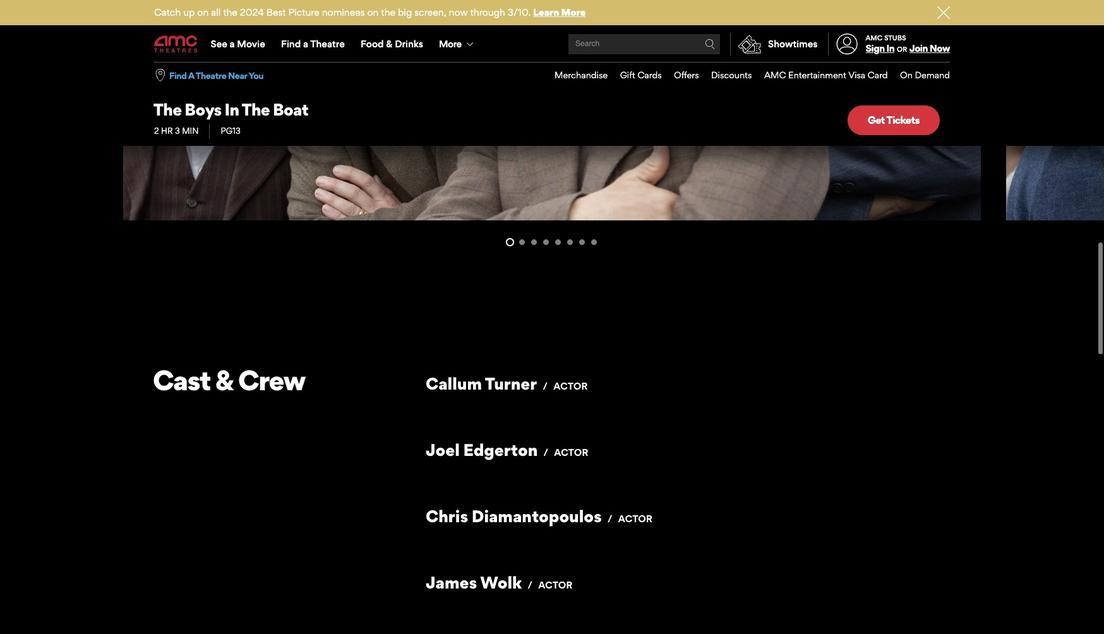 Task type: vqa. For each thing, say whether or not it's contained in the screenshot.
ACTOR
yes



Task type: describe. For each thing, give the bounding box(es) containing it.
amc entertainment visa card
[[765, 70, 888, 80]]

visa
[[849, 70, 866, 80]]

up
[[183, 6, 195, 18]]

offers
[[674, 70, 699, 80]]

catch up on all the 2024 best picture nominees on the big screen, now through 3/10. learn more
[[154, 6, 586, 18]]

a
[[188, 70, 194, 81]]

theatre for a
[[310, 38, 345, 50]]

wolk
[[480, 573, 522, 593]]

sign
[[866, 42, 885, 54]]

on
[[901, 70, 913, 80]]

edgerton
[[464, 440, 538, 460]]

0 horizontal spatial the
[[223, 6, 238, 18]]

showtimes link
[[731, 33, 818, 56]]

& for cast
[[215, 364, 233, 398]]

diamantopoulos
[[472, 506, 602, 527]]

discounts
[[712, 70, 752, 80]]

food & drinks
[[361, 38, 423, 50]]

nominees
[[322, 6, 365, 18]]

find a theatre near you
[[169, 70, 264, 81]]

& for food
[[386, 38, 393, 50]]

on demand link
[[888, 63, 950, 88]]

amc for visa
[[765, 70, 786, 80]]

submit search icon image
[[705, 39, 715, 49]]

through
[[471, 6, 506, 18]]

2 on from the left
[[367, 6, 379, 18]]

demand
[[915, 70, 950, 80]]

find a theatre
[[281, 38, 345, 50]]

gift cards link
[[608, 63, 662, 88]]

gift
[[620, 70, 636, 80]]

discounts link
[[699, 63, 752, 88]]

on demand
[[901, 70, 950, 80]]

join
[[910, 42, 928, 54]]

menu containing more
[[154, 27, 950, 62]]

get tickets
[[868, 114, 920, 126]]

sign in or join amc stubs element
[[828, 27, 950, 62]]

you
[[249, 70, 264, 81]]

joel
[[426, 440, 460, 460]]

screen,
[[415, 6, 447, 18]]

3/10.
[[508, 6, 531, 18]]

tickets
[[887, 114, 920, 126]]

find a theatre near you button
[[169, 69, 264, 82]]

now
[[930, 42, 950, 54]]

movie
[[237, 38, 265, 50]]

more inside button
[[439, 38, 462, 50]]

james wolk
[[426, 573, 522, 593]]

entertainment
[[789, 70, 847, 80]]

theatre for a
[[196, 70, 226, 81]]

joel edgerton
[[426, 440, 538, 460]]

food & drinks link
[[353, 27, 431, 62]]

card
[[868, 70, 888, 80]]

1 on from the left
[[197, 6, 209, 18]]

showtimes
[[768, 38, 818, 50]]

now
[[449, 6, 468, 18]]

menu containing merchandise
[[543, 63, 950, 88]]

min
[[182, 126, 199, 136]]

actor for callum turner
[[554, 381, 588, 393]]

picture
[[288, 6, 320, 18]]

best
[[267, 6, 286, 18]]

food
[[361, 38, 384, 50]]

see
[[211, 38, 227, 50]]

stubs
[[885, 33, 907, 42]]

learn more link
[[533, 6, 586, 18]]

pg13
[[221, 126, 241, 136]]

catch
[[154, 6, 181, 18]]

search the AMC website text field
[[574, 39, 705, 49]]

sign in button
[[866, 42, 895, 54]]

cast & crew
[[153, 364, 305, 398]]

learn
[[533, 6, 559, 18]]

merchandise
[[555, 70, 608, 80]]

turner
[[485, 374, 537, 394]]

join now button
[[910, 42, 950, 54]]

actor for joel edgerton
[[554, 447, 589, 459]]



Task type: locate. For each thing, give the bounding box(es) containing it.
the boys in the boat
[[153, 99, 308, 119]]

1 horizontal spatial &
[[386, 38, 393, 50]]

actor for chris diamantopoulos
[[619, 513, 653, 525]]

offers link
[[662, 63, 699, 88]]

amc inside amc stubs sign in or join now
[[866, 33, 883, 42]]

chris diamantopoulos
[[426, 506, 602, 527]]

the right in
[[242, 99, 270, 119]]

0 horizontal spatial more
[[439, 38, 462, 50]]

cards
[[638, 70, 662, 80]]

menu
[[154, 27, 950, 62], [543, 63, 950, 88]]

on left "all"
[[197, 6, 209, 18]]

on
[[197, 6, 209, 18], [367, 6, 379, 18]]

amc down showtimes link
[[765, 70, 786, 80]]

crew
[[238, 364, 305, 398]]

0 vertical spatial amc
[[866, 33, 883, 42]]

1 horizontal spatial theatre
[[310, 38, 345, 50]]

0 horizontal spatial amc
[[765, 70, 786, 80]]

amc stubs sign in or join now
[[866, 33, 950, 54]]

get tickets link
[[848, 106, 940, 135]]

a
[[230, 38, 235, 50], [303, 38, 308, 50]]

get
[[868, 114, 885, 126]]

2 horizontal spatial the
[[381, 6, 396, 18]]

see a movie link
[[203, 27, 273, 62]]

a right see
[[230, 38, 235, 50]]

callum turner
[[426, 374, 537, 394]]

see a movie
[[211, 38, 265, 50]]

1 horizontal spatial find
[[281, 38, 301, 50]]

gift cards
[[620, 70, 662, 80]]

& inside 'link'
[[386, 38, 393, 50]]

big
[[398, 6, 412, 18]]

find
[[281, 38, 301, 50], [169, 70, 187, 81]]

0 vertical spatial &
[[386, 38, 393, 50]]

3
[[175, 126, 180, 136]]

&
[[386, 38, 393, 50], [215, 364, 233, 398]]

the
[[153, 99, 182, 119]]

amc for sign
[[866, 33, 883, 42]]

1 horizontal spatial on
[[367, 6, 379, 18]]

0 horizontal spatial on
[[197, 6, 209, 18]]

1 horizontal spatial more
[[562, 6, 586, 18]]

1 horizontal spatial amc
[[866, 33, 883, 42]]

1 vertical spatial find
[[169, 70, 187, 81]]

1 vertical spatial more
[[439, 38, 462, 50]]

& right cast
[[215, 364, 233, 398]]

the
[[223, 6, 238, 18], [381, 6, 396, 18], [242, 99, 270, 119]]

find inside find a theatre link
[[281, 38, 301, 50]]

chris
[[426, 506, 468, 527]]

menu down the learn
[[154, 27, 950, 62]]

more down now
[[439, 38, 462, 50]]

more right the learn
[[562, 6, 586, 18]]

a for movie
[[230, 38, 235, 50]]

1 horizontal spatial a
[[303, 38, 308, 50]]

2 a from the left
[[303, 38, 308, 50]]

0 horizontal spatial &
[[215, 364, 233, 398]]

actor
[[554, 381, 588, 393], [554, 447, 589, 459], [619, 513, 653, 525], [539, 580, 573, 592]]

1 horizontal spatial the
[[242, 99, 270, 119]]

a for theatre
[[303, 38, 308, 50]]

1 vertical spatial theatre
[[196, 70, 226, 81]]

more button
[[431, 27, 484, 62]]

a down picture
[[303, 38, 308, 50]]

near
[[228, 70, 247, 81]]

1 vertical spatial amc
[[765, 70, 786, 80]]

amc
[[866, 33, 883, 42], [765, 70, 786, 80]]

the right "all"
[[223, 6, 238, 18]]

find for find a theatre near you
[[169, 70, 187, 81]]

showtimes image
[[731, 33, 768, 56]]

callum
[[426, 374, 482, 394]]

2024
[[240, 6, 264, 18]]

cast
[[153, 364, 210, 398]]

next slide image
[[600, 233, 638, 251]]

1 vertical spatial &
[[215, 364, 233, 398]]

0 horizontal spatial theatre
[[196, 70, 226, 81]]

amc entertainment visa card link
[[752, 63, 888, 88]]

in
[[225, 99, 239, 119]]

merchandise link
[[543, 63, 608, 88]]

user profile image
[[830, 34, 865, 55]]

drinks
[[395, 38, 423, 50]]

in
[[887, 42, 895, 54]]

0 horizontal spatial a
[[230, 38, 235, 50]]

theatre right a
[[196, 70, 226, 81]]

& right food
[[386, 38, 393, 50]]

find inside find a theatre near you button
[[169, 70, 187, 81]]

more
[[562, 6, 586, 18], [439, 38, 462, 50]]

1 a from the left
[[230, 38, 235, 50]]

find left a
[[169, 70, 187, 81]]

theatre
[[310, 38, 345, 50], [196, 70, 226, 81]]

find down picture
[[281, 38, 301, 50]]

0 vertical spatial menu
[[154, 27, 950, 62]]

on right the nominees
[[367, 6, 379, 18]]

2
[[154, 126, 159, 136]]

the left big
[[381, 6, 396, 18]]

boys
[[185, 99, 222, 119]]

theatre down the nominees
[[310, 38, 345, 50]]

boat
[[273, 99, 308, 119]]

amc logo image
[[154, 36, 198, 53], [154, 36, 198, 53]]

find for find a theatre
[[281, 38, 301, 50]]

actor for james wolk
[[539, 580, 573, 592]]

james
[[426, 573, 477, 593]]

0 vertical spatial theatre
[[310, 38, 345, 50]]

0 vertical spatial find
[[281, 38, 301, 50]]

0 vertical spatial more
[[562, 6, 586, 18]]

1 vertical spatial menu
[[543, 63, 950, 88]]

theatre inside button
[[196, 70, 226, 81]]

all
[[211, 6, 221, 18]]

0 horizontal spatial find
[[169, 70, 187, 81]]

find a theatre link
[[273, 27, 353, 62]]

amc up sign
[[866, 33, 883, 42]]

2 hr 3 min
[[154, 126, 199, 136]]

hr
[[161, 126, 173, 136]]

amc inside "link"
[[765, 70, 786, 80]]

menu down showtimes image
[[543, 63, 950, 88]]

or
[[897, 45, 908, 54]]



